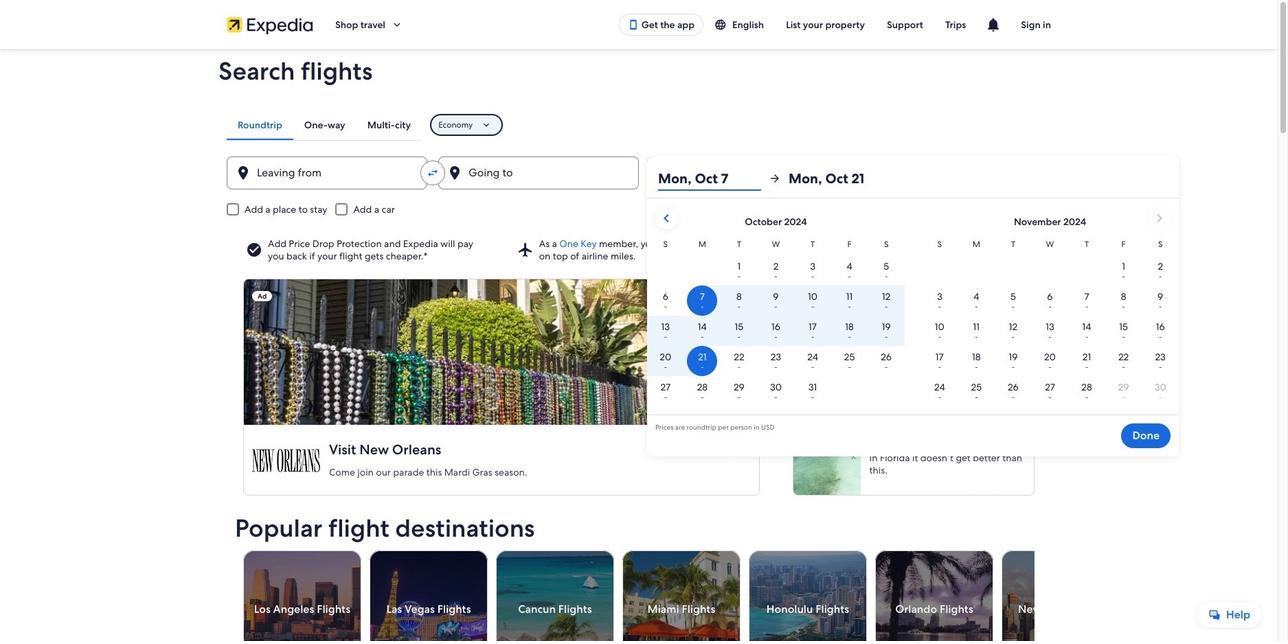 Task type: locate. For each thing, give the bounding box(es) containing it.
tab list
[[227, 110, 422, 140]]

cancun flights image
[[496, 551, 614, 642]]

previous month image
[[658, 210, 675, 227]]

swap origin and destination values image
[[427, 167, 439, 179]]

previous image
[[235, 602, 252, 618]]

shop travel image
[[391, 19, 403, 31]]

honolulu flights image
[[749, 551, 867, 642]]

main content
[[0, 49, 1278, 642]]

next image
[[1027, 602, 1043, 618]]



Task type: describe. For each thing, give the bounding box(es) containing it.
small image
[[715, 19, 733, 31]]

miami flights image
[[623, 551, 741, 642]]

popular flight destinations region
[[227, 515, 1120, 642]]

expedia logo image
[[227, 15, 313, 34]]

communication center icon image
[[986, 16, 1002, 33]]

orlando flights image
[[875, 551, 994, 642]]

next month image
[[1152, 210, 1168, 227]]

los angeles flights image
[[243, 551, 361, 642]]

las vegas flights image
[[370, 551, 488, 642]]

download the app button image
[[628, 19, 639, 30]]

new york flights image
[[1002, 551, 1120, 642]]



Task type: vqa. For each thing, say whether or not it's contained in the screenshot.
the More travel icon
no



